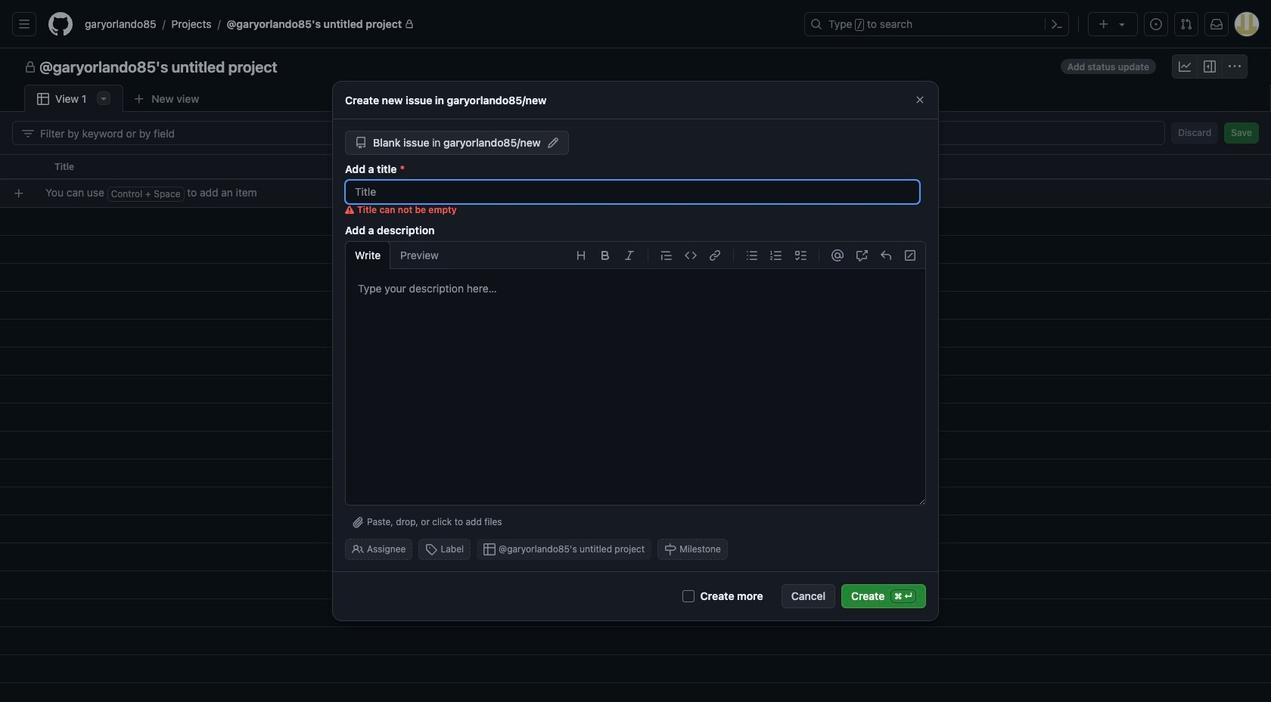 Task type: vqa. For each thing, say whether or not it's contained in the screenshot.
GRID
yes



Task type: locate. For each thing, give the bounding box(es) containing it.
0 vertical spatial sc 9kayk9 0 image
[[1179, 61, 1191, 73]]

Add a title text field
[[346, 181, 919, 204]]

region
[[0, 0, 1271, 703]]

1 horizontal spatial sc 9kayk9 0 image
[[1179, 61, 1191, 73]]

list
[[79, 12, 795, 36]]

add field image
[[853, 160, 865, 172]]

dialog
[[333, 82, 938, 621]]

formatting tools toolbar
[[454, 242, 925, 269]]

git pull request image
[[1180, 18, 1192, 30]]

tab panel
[[0, 112, 1271, 703]]

issue opened image
[[1150, 18, 1162, 30]]

sc 9kayk9 0 image inside project navigation
[[1179, 61, 1191, 73]]

tab list
[[24, 85, 233, 113], [345, 241, 449, 269]]

None checkbox
[[682, 591, 694, 603]]

row up add a title text field
[[0, 154, 1271, 180]]

cell
[[0, 154, 45, 180]]

0 horizontal spatial sc 9kayk9 0 image
[[37, 93, 49, 105]]

create new item or add existing item image
[[13, 187, 25, 199]]

add a numbered list (cmd + shift + 7) image
[[770, 249, 782, 261]]

1 horizontal spatial tab list
[[345, 241, 449, 269]]

view options for view 1 image
[[98, 92, 110, 104]]

1 vertical spatial tab list
[[345, 241, 449, 269]]

row
[[0, 154, 1271, 180], [6, 179, 1271, 207]]

grid
[[0, 154, 1271, 703]]

sc 9kayk9 0 image
[[1204, 61, 1216, 73], [1229, 61, 1241, 73], [24, 61, 36, 73], [914, 94, 926, 106], [22, 127, 34, 140]]

sc 9kayk9 0 image
[[1179, 61, 1191, 73], [37, 93, 49, 105]]

0 vertical spatial tab list
[[24, 85, 233, 113]]

sc 9kayk9 0 image inside view filters region
[[22, 127, 34, 140]]

1 vertical spatial sc 9kayk9 0 image
[[37, 93, 49, 105]]

add saved reply (ctrl + .) image
[[880, 249, 892, 261]]

sc 9kayk9 0 image left "view options for view 1" image
[[37, 93, 49, 105]]

add header text image
[[575, 249, 587, 261]]

0 horizontal spatial tab list
[[24, 85, 233, 113]]

sc 9kayk9 0 image down git pull request image
[[1179, 61, 1191, 73]]



Task type: describe. For each thing, give the bounding box(es) containing it.
plus image
[[1098, 18, 1110, 30]]

insert code (cmd + e) image
[[685, 249, 697, 261]]

insert a quote (cmd + shift + .) image
[[660, 249, 673, 261]]

project navigation
[[0, 48, 1271, 85]]

lock image
[[405, 20, 414, 29]]

row down the assignees column options icon at the top of the page
[[6, 179, 1271, 207]]

command palette image
[[1051, 18, 1063, 30]]

reference an issue, pull request, or discussion (#) image
[[856, 249, 868, 261]]

add a task list (cmd + shift + l) image
[[794, 249, 807, 261]]

alert fill image
[[345, 206, 354, 215]]

notifications image
[[1211, 18, 1223, 30]]

title column options image
[[511, 161, 524, 173]]

view filters region
[[12, 121, 1259, 145]]

homepage image
[[48, 12, 73, 36]]

assignees column options image
[[663, 161, 675, 173]]

Markdown value text field
[[346, 269, 925, 505]]

insert slash-command image
[[904, 249, 916, 261]]

triangle down image
[[1116, 18, 1128, 30]]

bold (cmd + b) image
[[599, 249, 611, 261]]

sc 9kayk9 0 image inside tab list
[[37, 93, 49, 105]]

add a bulleted list (cmd + 8) image
[[746, 249, 758, 261]]

mention a user or team (@) image
[[831, 249, 844, 261]]

italic (cmd + i) image
[[623, 249, 636, 261]]

status column options image
[[814, 161, 826, 173]]

add a link (cmd + k) image
[[709, 249, 721, 261]]



